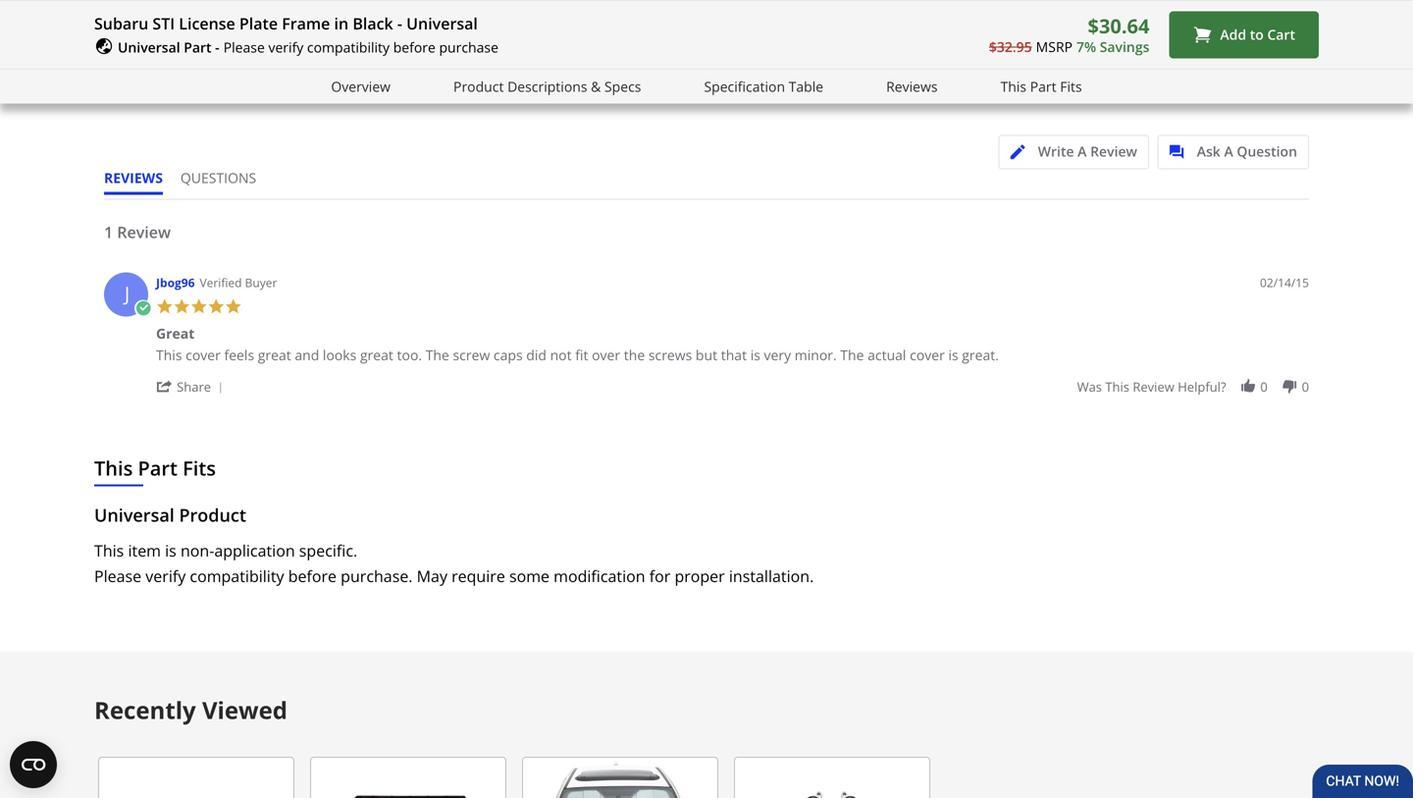 Task type: locate. For each thing, give the bounding box(es) containing it.
viewed
[[202, 694, 288, 726]]

1 horizontal spatial the
[[841, 345, 864, 364]]

1 horizontal spatial cover
[[910, 345, 945, 364]]

1 horizontal spatial -
[[398, 13, 403, 34]]

was this review helpful?
[[1078, 378, 1227, 395]]

cover up share dropdown button
[[186, 345, 221, 364]]

1 horizontal spatial before
[[393, 38, 436, 56]]

this part fits link
[[1001, 75, 1083, 98]]

1 the from the left
[[426, 345, 450, 364]]

the right too.
[[426, 345, 450, 364]]

-
[[398, 13, 403, 34], [215, 38, 220, 56]]

fits
[[1061, 77, 1083, 95], [183, 454, 216, 481]]

0 vertical spatial product
[[454, 77, 504, 95]]

helpful?
[[1178, 378, 1227, 395]]

2 the from the left
[[841, 345, 864, 364]]

0 vertical spatial verify
[[268, 38, 304, 56]]

2 vertical spatial universal
[[94, 503, 175, 527]]

is inside this item is non-application specific. please verify compatibility before purchase. may require some modification for proper installation.
[[165, 540, 177, 561]]

0 horizontal spatial part
[[138, 454, 178, 481]]

before down the specific.
[[288, 565, 337, 586]]

1 left table
[[775, 77, 783, 96]]

1 vertical spatial before
[[288, 565, 337, 586]]

this
[[1001, 77, 1027, 95], [156, 345, 182, 364], [94, 454, 133, 481], [94, 540, 124, 561]]

is left great.
[[949, 345, 959, 364]]

great left "and" on the left top of the page
[[258, 345, 291, 364]]

a right write
[[1078, 142, 1087, 160]]

looks
[[323, 345, 357, 364]]

a
[[1078, 142, 1087, 160], [1225, 142, 1234, 160]]

tab list
[[104, 168, 274, 199]]

0 horizontal spatial 1 review
[[104, 221, 171, 242]]

- down license on the left of page
[[215, 38, 220, 56]]

1 vertical spatial please
[[94, 565, 142, 586]]

0 horizontal spatial compatibility
[[190, 565, 284, 586]]

0 horizontal spatial cover
[[186, 345, 221, 364]]

1 horizontal spatial great
[[360, 345, 394, 364]]

group
[[1078, 378, 1310, 395]]

product descriptions & specs
[[454, 77, 642, 95]]

product down purchase
[[454, 77, 504, 95]]

1 horizontal spatial compatibility
[[307, 38, 390, 56]]

0 vertical spatial before
[[393, 38, 436, 56]]

2 vertical spatial part
[[138, 454, 178, 481]]

license
[[179, 13, 235, 34]]

require
[[452, 565, 505, 586]]

is right that
[[751, 345, 761, 364]]

is
[[751, 345, 761, 364], [949, 345, 959, 364], [165, 540, 177, 561]]

savings
[[1100, 37, 1150, 56]]

ask a question
[[1198, 142, 1298, 160]]

1 horizontal spatial 0
[[1302, 378, 1310, 395]]

0 horizontal spatial fits
[[183, 454, 216, 481]]

0 vertical spatial review
[[787, 77, 832, 96]]

great this cover feels great and looks great too. the screw caps did not fit over the screws but that is very minor. the actual cover is great.
[[156, 324, 999, 364]]

review right write
[[1091, 142, 1138, 160]]

0 horizontal spatial the
[[426, 345, 450, 364]]

was
[[1078, 378, 1103, 395]]

2 a from the left
[[1225, 142, 1234, 160]]

star image
[[173, 298, 190, 315]]

screws
[[649, 345, 693, 364]]

compatibility
[[307, 38, 390, 56], [190, 565, 284, 586]]

great heading
[[156, 324, 195, 346]]

please down item
[[94, 565, 142, 586]]

this left item
[[94, 540, 124, 561]]

specification
[[704, 77, 786, 95]]

0 horizontal spatial product
[[179, 503, 246, 527]]

by
[[1266, 21, 1282, 39]]

a for ask
[[1225, 142, 1234, 160]]

1 vertical spatial 1 review
[[104, 221, 171, 242]]

proper
[[675, 565, 725, 586]]

application
[[214, 540, 295, 561]]

1 horizontal spatial please
[[224, 38, 265, 56]]

this down great at top left
[[156, 345, 182, 364]]

1 vertical spatial fits
[[183, 454, 216, 481]]

7%
[[1077, 37, 1097, 56]]

1 a from the left
[[1078, 142, 1087, 160]]

a right ask
[[1225, 142, 1234, 160]]

&
[[591, 77, 601, 95]]

powered by
[[1206, 21, 1285, 39]]

2 vertical spatial review
[[117, 221, 171, 242]]

1 horizontal spatial a
[[1225, 142, 1234, 160]]

too.
[[397, 345, 422, 364]]

review date 02/14/15 element
[[1261, 274, 1310, 291]]

part down msrp
[[1031, 77, 1057, 95]]

verified
[[200, 274, 242, 290]]

0 horizontal spatial please
[[94, 565, 142, 586]]

$30.64 $32.95 msrp 7% savings
[[990, 12, 1150, 56]]

great
[[258, 345, 291, 364], [360, 345, 394, 364]]

seperator image
[[215, 382, 227, 394]]

question
[[1237, 142, 1298, 160]]

before down black on the left top of page
[[393, 38, 436, 56]]

review inside dropdown button
[[1091, 142, 1138, 160]]

verify down item
[[146, 565, 186, 586]]

is right item
[[165, 540, 177, 561]]

0 horizontal spatial before
[[288, 565, 337, 586]]

0 horizontal spatial verify
[[146, 565, 186, 586]]

universal up item
[[94, 503, 175, 527]]

1 cover from the left
[[186, 345, 221, 364]]

jbog96
[[156, 274, 195, 290]]

1 vertical spatial 1
[[104, 221, 113, 242]]

group containing was this review helpful?
[[1078, 378, 1310, 395]]

verify down subaru sti license plate frame in black - universal
[[268, 38, 304, 56]]

please inside this item is non-application specific. please verify compatibility before purchase. may require some modification for proper installation.
[[94, 565, 142, 586]]

2 horizontal spatial part
[[1031, 77, 1057, 95]]

0 vertical spatial please
[[224, 38, 265, 56]]

1 down reviews
[[104, 221, 113, 242]]

but
[[696, 345, 718, 364]]

specification table link
[[704, 75, 824, 98]]

0 vertical spatial this part fits
[[1001, 77, 1083, 95]]

1 vertical spatial part
[[1031, 77, 1057, 95]]

share image
[[156, 378, 173, 395]]

this part fits down msrp
[[1001, 77, 1083, 95]]

compatibility down in
[[307, 38, 390, 56]]

review down reviews
[[117, 221, 171, 242]]

did
[[527, 345, 547, 364]]

the left 'actual' at the right top
[[841, 345, 864, 364]]

add to cart
[[1221, 25, 1296, 44]]

please down "plate"
[[224, 38, 265, 56]]

0 horizontal spatial 0
[[1261, 378, 1268, 395]]

0 vertical spatial part
[[184, 38, 212, 56]]

1 star image from the left
[[156, 298, 173, 315]]

product up non-
[[179, 503, 246, 527]]

1 horizontal spatial verify
[[268, 38, 304, 56]]

0 vertical spatial fits
[[1061, 77, 1083, 95]]

star image
[[156, 298, 173, 315], [190, 298, 208, 315], [208, 298, 225, 315], [225, 298, 242, 315]]

1 vertical spatial compatibility
[[190, 565, 284, 586]]

$32.95
[[990, 37, 1033, 56]]

1 vertical spatial universal
[[118, 38, 180, 56]]

4 star image from the left
[[225, 298, 242, 315]]

share button
[[156, 377, 230, 395]]

great left too.
[[360, 345, 394, 364]]

0 vertical spatial 1
[[775, 77, 783, 96]]

before
[[393, 38, 436, 56], [288, 565, 337, 586]]

descriptions
[[508, 77, 588, 95]]

some
[[510, 565, 550, 586]]

fit
[[576, 345, 589, 364]]

1
[[775, 77, 783, 96], [104, 221, 113, 242]]

purchase.
[[341, 565, 413, 586]]

1 vertical spatial product
[[179, 503, 246, 527]]

review right "specification"
[[787, 77, 832, 96]]

5.0
[[582, 58, 641, 115]]

- right black on the left top of page
[[398, 13, 403, 34]]

part up universal product
[[138, 454, 178, 481]]

universal part - please verify compatibility before purchase
[[118, 38, 499, 56]]

1 vertical spatial this part fits
[[94, 454, 216, 481]]

2 horizontal spatial review
[[1091, 142, 1138, 160]]

this
[[1106, 378, 1130, 395]]

universal down sti
[[118, 38, 180, 56]]

1 vertical spatial verify
[[146, 565, 186, 586]]

j
[[125, 280, 130, 307]]

0 horizontal spatial great
[[258, 345, 291, 364]]

that
[[721, 345, 747, 364]]

0 horizontal spatial 1
[[104, 221, 113, 242]]

fits down 7%
[[1061, 77, 1083, 95]]

review
[[1133, 378, 1175, 395]]

1 horizontal spatial 1 review
[[775, 77, 832, 96]]

0 horizontal spatial -
[[215, 38, 220, 56]]

0 right vote up review by jbog96 on 14 feb 2015 image on the right of page
[[1261, 378, 1268, 395]]

please
[[224, 38, 265, 56], [94, 565, 142, 586]]

0 horizontal spatial a
[[1078, 142, 1087, 160]]

compatibility down application
[[190, 565, 284, 586]]

this inside this item is non-application specific. please verify compatibility before purchase. may require some modification for proper installation.
[[94, 540, 124, 561]]

before inside this item is non-application specific. please verify compatibility before purchase. may require some modification for proper installation.
[[288, 565, 337, 586]]

this part fits
[[1001, 77, 1083, 95], [94, 454, 216, 481]]

recently
[[94, 694, 196, 726]]

1 horizontal spatial fits
[[1061, 77, 1083, 95]]

product
[[454, 77, 504, 95], [179, 503, 246, 527]]

1 vertical spatial review
[[1091, 142, 1138, 160]]

part down license on the left of page
[[184, 38, 212, 56]]

1 horizontal spatial product
[[454, 77, 504, 95]]

universal up purchase
[[407, 13, 478, 34]]

recently viewed
[[94, 694, 288, 726]]

0
[[1261, 378, 1268, 395], [1302, 378, 1310, 395]]

this inside great this cover feels great and looks great too. the screw caps did not fit over the screws but that is very minor. the actual cover is great.
[[156, 345, 182, 364]]

ask
[[1198, 142, 1221, 160]]

fits up universal product
[[183, 454, 216, 481]]

item
[[128, 540, 161, 561]]

0 horizontal spatial is
[[165, 540, 177, 561]]

0 vertical spatial -
[[398, 13, 403, 34]]

cover right 'actual' at the right top
[[910, 345, 945, 364]]

ask a question button
[[1158, 135, 1310, 169]]

0 right vote down review by jbog96 on 14 feb 2015 image
[[1302, 378, 1310, 395]]

verified buyer heading
[[200, 274, 277, 291]]

this part fits up universal product
[[94, 454, 216, 481]]

circle checkmark image
[[135, 300, 152, 317]]

0 vertical spatial 1 review
[[775, 77, 832, 96]]



Task type: describe. For each thing, give the bounding box(es) containing it.
$30.64
[[1088, 12, 1150, 39]]

subaru sti license plate frame in black - universal
[[94, 13, 478, 34]]

specification table
[[704, 77, 824, 95]]

sti
[[153, 13, 175, 34]]

jbog96 verified buyer
[[156, 274, 277, 290]]

reviews
[[104, 168, 163, 187]]

frame
[[282, 13, 330, 34]]

great
[[156, 324, 195, 342]]

and
[[295, 345, 319, 364]]

may
[[417, 565, 448, 586]]

universal for universal part - please verify compatibility before purchase
[[118, 38, 180, 56]]

this down $32.95
[[1001, 77, 1027, 95]]

black
[[353, 13, 393, 34]]

caps
[[494, 345, 523, 364]]

a for write
[[1078, 142, 1087, 160]]

part inside this part fits link
[[1031, 77, 1057, 95]]

specific.
[[299, 540, 358, 561]]

not
[[550, 345, 572, 364]]

1 horizontal spatial review
[[787, 77, 832, 96]]

in
[[334, 13, 349, 34]]

write
[[1039, 142, 1075, 160]]

2 0 from the left
[[1302, 378, 1310, 395]]

share
[[177, 378, 211, 395]]

write a review
[[1039, 142, 1138, 160]]

for
[[650, 565, 671, 586]]

write a review button
[[999, 135, 1150, 169]]

verify inside this item is non-application specific. please verify compatibility before purchase. may require some modification for proper installation.
[[146, 565, 186, 586]]

this item is non-application specific. please verify compatibility before purchase. may require some modification for proper installation.
[[94, 540, 814, 586]]

0 vertical spatial compatibility
[[307, 38, 390, 56]]

vote down review by jbog96 on 14 feb 2015 image
[[1282, 378, 1299, 395]]

universal product
[[94, 503, 246, 527]]

open widget image
[[10, 741, 57, 788]]

2 great from the left
[[360, 345, 394, 364]]

1 horizontal spatial this part fits
[[1001, 77, 1083, 95]]

02/14/15
[[1261, 274, 1310, 290]]

product descriptions & specs link
[[454, 75, 642, 98]]

vote up review by jbog96 on 14 feb 2015 image
[[1240, 378, 1257, 395]]

2 star image from the left
[[190, 298, 208, 315]]

3 star image from the left
[[208, 298, 225, 315]]

universal for universal product
[[94, 503, 175, 527]]

minor.
[[795, 345, 837, 364]]

cart
[[1268, 25, 1296, 44]]

screw
[[453, 345, 490, 364]]

1 great from the left
[[258, 345, 291, 364]]

1 vertical spatial -
[[215, 38, 220, 56]]

0 horizontal spatial this part fits
[[94, 454, 216, 481]]

overview link
[[331, 75, 391, 98]]

specs
[[605, 77, 642, 95]]

compatibility inside this item is non-application specific. please verify compatibility before purchase. may require some modification for proper installation.
[[190, 565, 284, 586]]

table
[[789, 77, 824, 95]]

powered
[[1206, 21, 1263, 39]]

1 horizontal spatial is
[[751, 345, 761, 364]]

2 horizontal spatial is
[[949, 345, 959, 364]]

2 cover from the left
[[910, 345, 945, 364]]

great.
[[963, 345, 999, 364]]

actual
[[868, 345, 907, 364]]

tab list containing reviews
[[104, 168, 274, 199]]

add
[[1221, 25, 1247, 44]]

msrp
[[1037, 37, 1073, 56]]

fits inside this part fits link
[[1061, 77, 1083, 95]]

feels
[[224, 345, 254, 364]]

dialog image
[[1170, 145, 1195, 159]]

1 horizontal spatial part
[[184, 38, 212, 56]]

5.0 star rating element
[[582, 58, 641, 115]]

0 horizontal spatial review
[[117, 221, 171, 242]]

to
[[1251, 25, 1264, 44]]

1 0 from the left
[[1261, 378, 1268, 395]]

reviews
[[887, 77, 938, 95]]

questions
[[181, 168, 256, 187]]

write no frame image
[[1011, 145, 1036, 159]]

purchase
[[439, 38, 499, 56]]

non-
[[181, 540, 214, 561]]

subaru
[[94, 13, 149, 34]]

add to cart button
[[1170, 11, 1320, 58]]

installation.
[[729, 565, 814, 586]]

0 vertical spatial universal
[[407, 13, 478, 34]]

1 horizontal spatial 1
[[775, 77, 783, 96]]

plate
[[240, 13, 278, 34]]

overview
[[331, 77, 391, 95]]

powered by link
[[1206, 21, 1320, 45]]

reviews link
[[887, 75, 938, 98]]

buyer
[[245, 274, 277, 290]]

over
[[592, 345, 621, 364]]

modification
[[554, 565, 646, 586]]

this up universal product
[[94, 454, 133, 481]]

very
[[764, 345, 792, 364]]

the
[[624, 345, 645, 364]]



Task type: vqa. For each thing, say whether or not it's contained in the screenshot.
"Sale"
no



